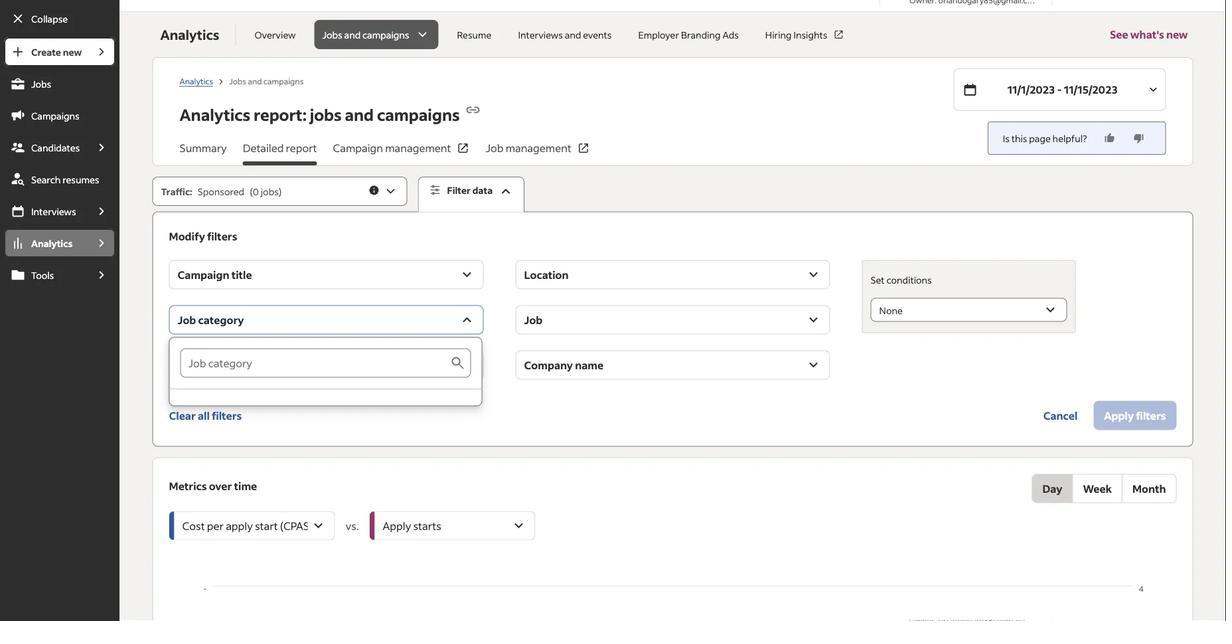 Task type: locate. For each thing, give the bounding box(es) containing it.
vs.
[[346, 519, 359, 532]]

filters inside button
[[212, 409, 242, 422]]

1 horizontal spatial campaign
[[333, 141, 383, 155]]

0 horizontal spatial management
[[385, 141, 451, 155]]

-
[[1058, 83, 1063, 96]]

menu bar
[[0, 37, 120, 621]]

1 horizontal spatial management
[[506, 141, 572, 155]]

job category button
[[169, 305, 484, 335]]

filters right modify
[[207, 229, 237, 243]]

campaign left title
[[178, 268, 230, 281]]

jobs
[[310, 104, 342, 125], [261, 185, 279, 197]]

jobs inside menu bar
[[31, 78, 51, 90]]

campaign
[[333, 141, 383, 155], [178, 268, 230, 281]]

search resumes link
[[4, 165, 116, 194]]

1 vertical spatial campaign
[[178, 268, 230, 281]]

menu bar containing create new
[[0, 37, 120, 621]]

campaigns
[[363, 29, 410, 41], [264, 76, 304, 86], [377, 104, 460, 125]]

campaigns
[[31, 110, 80, 122]]

0 horizontal spatial jobs and campaigns
[[229, 76, 304, 86]]

11/1/2023 - 11/15/2023
[[1008, 83, 1118, 96]]

0 horizontal spatial new
[[63, 46, 82, 58]]

job management
[[486, 141, 572, 155]]

search
[[31, 173, 61, 185]]

hiring insights
[[766, 29, 828, 41]]

campaign up this filters data based on the type of traffic a job received, not the sponsored status of the job itself. some jobs may receive both sponsored and organic traffic. combined view shows all traffic. icon at the top left
[[333, 141, 383, 155]]

create
[[31, 46, 61, 58]]

jobs and campaigns
[[323, 29, 410, 41], [229, 76, 304, 86]]

0 horizontal spatial job
[[178, 313, 196, 327]]

this filters data based on the type of traffic a job received, not the sponsored status of the job itself. some jobs may receive both sponsored and organic traffic. combined view shows all traffic. image
[[368, 184, 380, 196]]

see
[[1111, 28, 1129, 41]]

day
[[1043, 482, 1063, 495]]

jobs link
[[4, 69, 116, 98]]

1 management from the left
[[385, 141, 451, 155]]

week
[[1084, 482, 1113, 495]]

resume
[[457, 29, 492, 41]]

0 vertical spatial interviews
[[518, 29, 563, 41]]

filter data
[[447, 184, 493, 196]]

0 vertical spatial campaign
[[333, 141, 383, 155]]

1 vertical spatial jobs
[[261, 185, 279, 197]]

jobs
[[323, 29, 343, 41], [229, 76, 246, 86], [31, 78, 51, 90]]

employer branding ads link
[[631, 20, 747, 49]]

job left category on the bottom left of page
[[178, 313, 196, 327]]

job management link
[[486, 140, 590, 165]]

detailed report
[[243, 141, 317, 155]]

job inside dropdown button
[[525, 313, 543, 327]]

job up the data
[[486, 141, 504, 155]]

1 horizontal spatial interviews
[[518, 29, 563, 41]]

company
[[525, 358, 573, 372]]

cancel button
[[1033, 401, 1089, 430]]

filters
[[207, 229, 237, 243], [212, 409, 242, 422]]

1 horizontal spatial jobs and campaigns
[[323, 29, 410, 41]]

analytics
[[160, 26, 219, 43], [180, 76, 213, 86], [180, 104, 251, 125], [31, 237, 73, 249]]

report:
[[254, 104, 307, 125]]

interviews and events link
[[510, 20, 620, 49]]

interviews down search resumes link
[[31, 205, 76, 217]]

month
[[1133, 482, 1167, 495]]

interviews
[[518, 29, 563, 41], [31, 205, 76, 217]]

interviews left "events"
[[518, 29, 563, 41]]

1 horizontal spatial analytics link
[[180, 76, 213, 87]]

set
[[871, 274, 885, 286]]

0 horizontal spatial interviews
[[31, 205, 76, 217]]

interviews and events
[[518, 29, 612, 41]]

0 horizontal spatial jobs
[[31, 78, 51, 90]]

management for job management
[[506, 141, 572, 155]]

1 vertical spatial new
[[63, 46, 82, 58]]

filter
[[447, 184, 471, 196]]

jobs up the report
[[310, 104, 342, 125]]

0 vertical spatial jobs
[[310, 104, 342, 125]]

2 horizontal spatial jobs
[[323, 29, 343, 41]]

0 vertical spatial new
[[1167, 28, 1189, 41]]

analytics link
[[180, 76, 213, 87], [4, 229, 88, 258]]

and inside button
[[344, 29, 361, 41]]

filters right all
[[212, 409, 242, 422]]

sponsored
[[198, 185, 245, 197]]

this page is not helpful image
[[1133, 132, 1146, 145]]

interviews link
[[4, 197, 88, 226]]

1 horizontal spatial new
[[1167, 28, 1189, 41]]

0 vertical spatial jobs and campaigns
[[323, 29, 410, 41]]

1 horizontal spatial job
[[486, 141, 504, 155]]

this
[[1012, 132, 1028, 144]]

0 horizontal spatial campaign
[[178, 268, 230, 281]]

see what's new
[[1111, 28, 1189, 41]]

collapse button
[[4, 4, 116, 33]]

1 vertical spatial analytics link
[[4, 229, 88, 258]]

what's
[[1131, 28, 1165, 41]]

jobs right 0
[[261, 185, 279, 197]]

category
[[198, 313, 244, 327]]

data
[[473, 184, 493, 196]]

region
[[169, 583, 1178, 621]]

interviews inside menu bar
[[31, 205, 76, 217]]

analytics inside menu bar
[[31, 237, 73, 249]]

interviews for interviews
[[31, 205, 76, 217]]

0 vertical spatial campaigns
[[363, 29, 410, 41]]

campaign for campaign management
[[333, 141, 383, 155]]

jobs inside button
[[323, 29, 343, 41]]

insights
[[794, 29, 828, 41]]

management
[[385, 141, 451, 155], [506, 141, 572, 155]]

2 horizontal spatial job
[[525, 313, 543, 327]]

modify
[[169, 229, 205, 243]]

new right create
[[63, 46, 82, 58]]

new right what's
[[1167, 28, 1189, 41]]

new inside see what's new button
[[1167, 28, 1189, 41]]

0 horizontal spatial jobs
[[261, 185, 279, 197]]

name
[[575, 358, 604, 372]]

title
[[232, 268, 252, 281]]

job inside popup button
[[178, 313, 196, 327]]

is this page helpful?
[[1004, 132, 1088, 144]]

1 vertical spatial filters
[[212, 409, 242, 422]]

2 management from the left
[[506, 141, 572, 155]]

resumes
[[63, 173, 99, 185]]

job down location
[[525, 313, 543, 327]]

summary link
[[180, 140, 227, 165]]

Job category field
[[180, 348, 450, 378]]

helpful?
[[1053, 132, 1088, 144]]

1 vertical spatial interviews
[[31, 205, 76, 217]]

employer
[[639, 29, 680, 41]]

job
[[486, 141, 504, 155], [178, 313, 196, 327], [525, 313, 543, 327]]

campaign inside popup button
[[178, 268, 230, 281]]



Task type: vqa. For each thing, say whether or not it's contained in the screenshot.
fourth THE – from right
no



Task type: describe. For each thing, give the bounding box(es) containing it.
new inside create new link
[[63, 46, 82, 58]]

tools link
[[4, 260, 88, 290]]

2 vertical spatial campaigns
[[377, 104, 460, 125]]

filter data button
[[418, 177, 525, 212]]

metrics
[[169, 479, 207, 493]]

job button
[[516, 305, 831, 335]]

job category list box
[[170, 338, 482, 406]]

all
[[198, 409, 210, 422]]

over
[[209, 479, 232, 493]]

management for campaign management
[[385, 141, 451, 155]]

detailed
[[243, 141, 284, 155]]

modify filters
[[169, 229, 237, 243]]

campaign title
[[178, 268, 252, 281]]

location
[[525, 268, 569, 281]]

11/1/2023
[[1008, 83, 1056, 96]]

clear all filters button
[[169, 401, 242, 430]]

11/15/2023
[[1065, 83, 1118, 96]]

events
[[583, 29, 612, 41]]

create new link
[[4, 37, 88, 66]]

1 vertical spatial jobs and campaigns
[[229, 76, 304, 86]]

summary
[[180, 141, 227, 155]]

campaign management
[[333, 141, 451, 155]]

overview
[[255, 29, 296, 41]]

0 vertical spatial analytics link
[[180, 76, 213, 87]]

analytics report: jobs and campaigns
[[180, 104, 460, 125]]

cancel
[[1044, 409, 1078, 422]]

tools
[[31, 269, 54, 281]]

clear
[[169, 409, 196, 422]]

0
[[253, 185, 259, 197]]

time
[[234, 479, 257, 493]]

none button
[[871, 298, 1068, 322]]

metrics over time
[[169, 479, 257, 493]]

campaign title button
[[169, 260, 484, 289]]

candidates link
[[4, 133, 88, 162]]

0 horizontal spatial analytics link
[[4, 229, 88, 258]]

conditions
[[887, 274, 932, 286]]

job for job category
[[178, 313, 196, 327]]

traffic: sponsored ( 0 jobs )
[[161, 185, 282, 197]]

resume link
[[449, 20, 500, 49]]

none
[[880, 304, 903, 316]]

jobs and campaigns inside button
[[323, 29, 410, 41]]

job for job management
[[486, 141, 504, 155]]

hiring
[[766, 29, 792, 41]]

this page is helpful image
[[1104, 132, 1117, 145]]

candidates
[[31, 141, 80, 153]]

page
[[1030, 132, 1051, 144]]

report
[[286, 141, 317, 155]]

interviews for interviews and events
[[518, 29, 563, 41]]

(
[[250, 185, 253, 197]]

employer branding ads
[[639, 29, 739, 41]]

campaigns link
[[4, 101, 116, 130]]

see what's new button
[[1111, 12, 1189, 57]]

job category
[[178, 313, 244, 327]]

1 horizontal spatial jobs
[[310, 104, 342, 125]]

hiring insights link
[[758, 20, 853, 49]]

campaign for campaign title
[[178, 268, 230, 281]]

traffic:
[[161, 185, 192, 197]]

detailed report link
[[243, 140, 317, 165]]

clear all filters
[[169, 409, 242, 422]]

show shareable url image
[[465, 102, 481, 118]]

location button
[[516, 260, 831, 289]]

1 vertical spatial campaigns
[[264, 76, 304, 86]]

campaign management link
[[333, 140, 470, 165]]

ads
[[723, 29, 739, 41]]

set conditions
[[871, 274, 932, 286]]

branding
[[681, 29, 721, 41]]

overview link
[[247, 20, 304, 49]]

0 vertical spatial filters
[[207, 229, 237, 243]]

collapse
[[31, 13, 68, 25]]

)
[[279, 185, 282, 197]]

campaigns inside button
[[363, 29, 410, 41]]

company name button
[[516, 350, 831, 380]]

is
[[1004, 132, 1010, 144]]

create new
[[31, 46, 82, 58]]

jobs and campaigns button
[[315, 20, 439, 49]]

company name
[[525, 358, 604, 372]]

1 horizontal spatial jobs
[[229, 76, 246, 86]]



